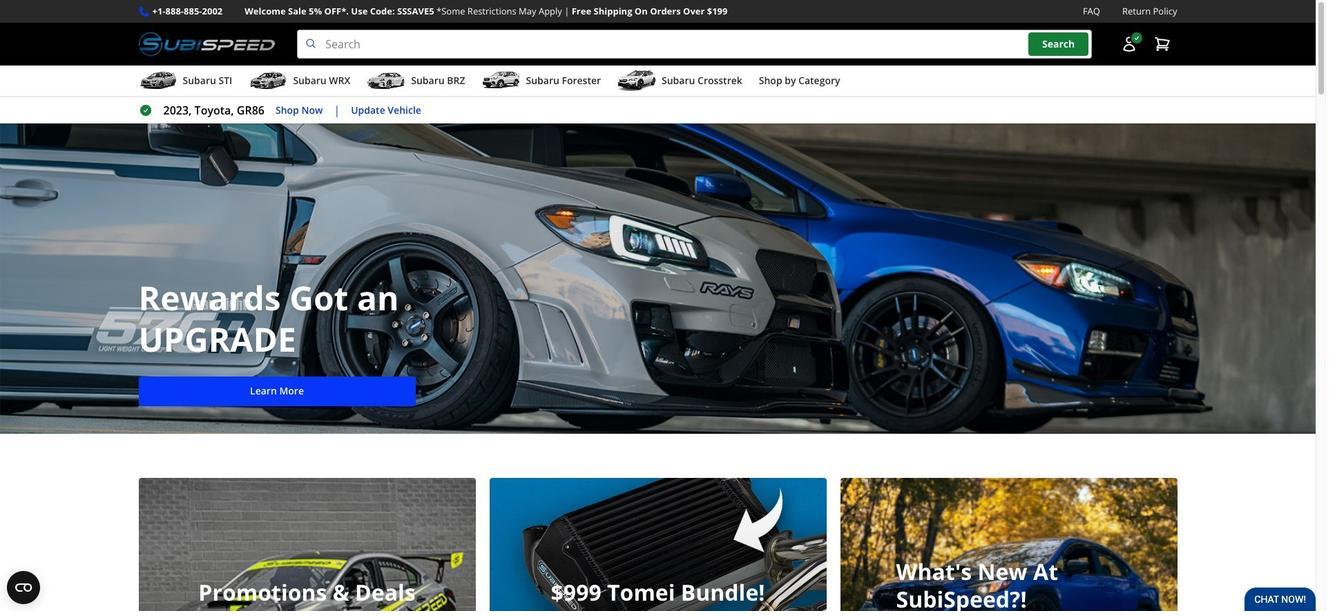 Task type: describe. For each thing, give the bounding box(es) containing it.
subispeed logo image
[[138, 30, 275, 59]]

search input field
[[297, 30, 1092, 59]]

a subaru sti thumbnail image image
[[138, 71, 177, 91]]

open widget image
[[7, 572, 40, 605]]



Task type: locate. For each thing, give the bounding box(es) containing it.
deals image
[[138, 479, 476, 612]]

a subaru wrx thumbnail image image
[[249, 71, 288, 91]]

earn rewards image
[[840, 479, 1177, 612]]

coilovers image
[[489, 479, 826, 612]]

a subaru brz thumbnail image image
[[367, 71, 406, 91]]

a subaru crosstrek thumbnail image image
[[618, 71, 656, 91]]

rewards program image
[[0, 124, 1316, 435]]

button image
[[1121, 36, 1137, 53]]

a subaru forester thumbnail image image
[[482, 71, 520, 91]]



Task type: vqa. For each thing, say whether or not it's contained in the screenshot.
Project KICS KYO-EI / VOLK / Rays 73/56 Duralumin Hub Rings - Universal image
no



